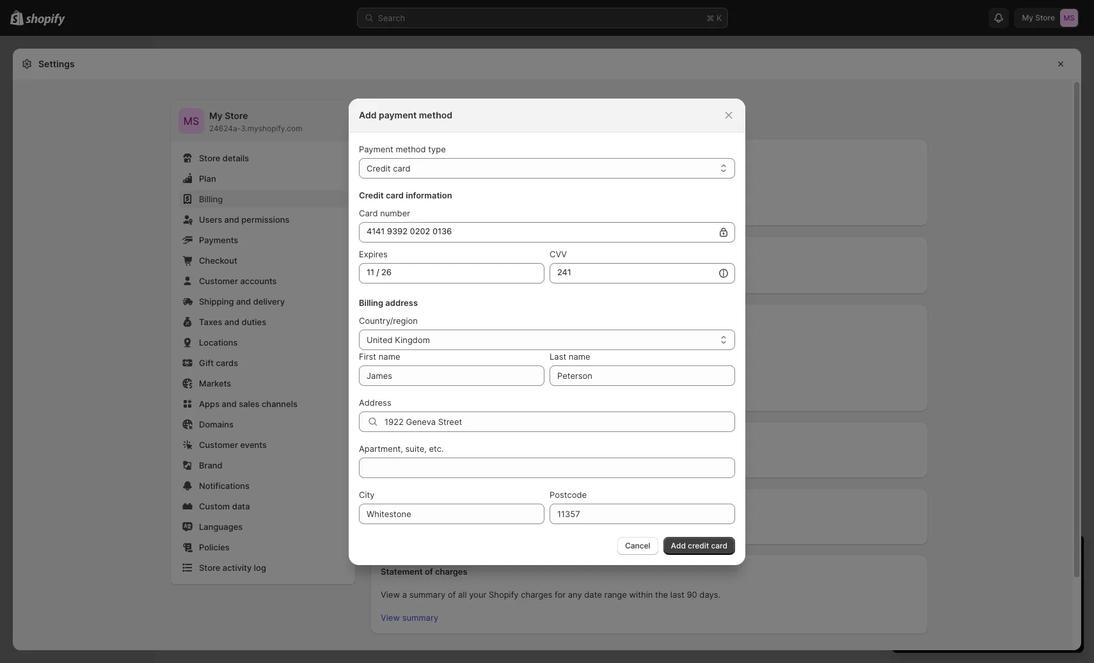 Task type: locate. For each thing, give the bounding box(es) containing it.
trial
[[419, 354, 437, 364]]

payment inside settings dialog
[[381, 150, 416, 161]]

notifications
[[199, 481, 250, 491]]

add payment method inside button
[[389, 202, 468, 211]]

of down the statement of charges
[[448, 590, 456, 600]]

your for your trial just started
[[905, 547, 933, 562]]

and right the users
[[224, 214, 239, 225]]

1 vertical spatial view
[[381, 590, 400, 600]]

payment for credit
[[359, 144, 394, 154]]

1 vertical spatial currency
[[457, 272, 492, 282]]

first
[[359, 351, 376, 361]]

1 horizontal spatial all
[[458, 590, 467, 600]]

payment inside add payment method dialog
[[379, 109, 417, 120]]

0 vertical spatial there
[[381, 456, 404, 467]]

store
[[225, 110, 248, 121], [199, 153, 220, 163], [199, 563, 220, 573]]

add
[[359, 109, 377, 120], [381, 173, 397, 184], [389, 202, 404, 211], [671, 541, 686, 550]]

add payment method down information
[[389, 202, 468, 211]]

Address text field
[[385, 411, 736, 432]]

just
[[962, 547, 984, 562], [918, 603, 933, 613]]

1 vertical spatial there
[[381, 523, 404, 533]]

select
[[905, 590, 930, 600]]

currency
[[407, 248, 443, 259], [457, 272, 492, 282]]

add payment method
[[359, 109, 453, 120], [389, 202, 468, 211]]

0 vertical spatial plan
[[585, 328, 601, 339]]

and left apps.
[[604, 328, 618, 339]]

for left purchases
[[475, 173, 486, 184]]

2 no from the top
[[421, 523, 431, 533]]

users and permissions link
[[179, 211, 348, 229]]

0 horizontal spatial name
[[379, 351, 400, 361]]

1 horizontal spatial name
[[569, 351, 591, 361]]

add credit card button
[[664, 537, 736, 555]]

a left recurring
[[480, 328, 484, 339]]

customer
[[199, 276, 238, 286], [199, 440, 238, 450]]

currency up current in the left top of the page
[[407, 248, 443, 259]]

add payment method up payment method type
[[359, 109, 453, 120]]

my store image
[[179, 108, 204, 134]]

payment down information
[[406, 202, 438, 211]]

and down customer accounts
[[236, 296, 251, 307]]

channels
[[262, 399, 298, 409]]

date
[[585, 590, 602, 600]]

card inside button
[[712, 541, 728, 550]]

0 vertical spatial just
[[962, 547, 984, 562]]

0 vertical spatial view
[[381, 390, 400, 400]]

for left any
[[555, 590, 566, 600]]

no down "suite,"
[[421, 456, 431, 467]]

1 vertical spatial all
[[458, 590, 467, 600]]

on right credits
[[462, 523, 472, 533]]

there down apartment, suite, etc.
[[381, 456, 404, 467]]

payment up payment method type
[[379, 109, 417, 120]]

on right billed
[[467, 328, 477, 339]]

1 horizontal spatial to
[[958, 590, 966, 600]]

method inside button
[[440, 202, 468, 211]]

customer for customer accounts
[[199, 276, 238, 286]]

3 view from the top
[[381, 613, 400, 623]]

0 vertical spatial card
[[393, 163, 411, 173]]

a inside select a plan to extend your shopify trial for just $1/month for your first 3 months.
[[932, 590, 937, 600]]

1 horizontal spatial shopify
[[1018, 590, 1047, 600]]

languages link
[[179, 518, 348, 536]]

charges down etc. at the bottom left
[[433, 456, 465, 467]]

shopify logo image
[[383, 353, 407, 376]]

your for select a plan to extend your shopify trial for just $1/month for your first 3 months.
[[998, 590, 1015, 600]]

1 there from the top
[[381, 456, 404, 467]]

2 are from the top
[[406, 523, 419, 533]]

2 customer from the top
[[199, 440, 238, 450]]

to right set
[[517, 272, 525, 282]]

1 horizontal spatial of
[[448, 590, 456, 600]]

card
[[393, 163, 411, 173], [386, 190, 404, 200], [712, 541, 728, 550]]

payment inside dialog
[[359, 144, 394, 154]]

activity
[[223, 563, 252, 573]]

months.
[[1033, 603, 1065, 613]]

of right statement
[[425, 567, 433, 577]]

charges left any
[[521, 590, 553, 600]]

0 vertical spatial store
[[225, 110, 248, 121]]

add credit card
[[671, 541, 728, 550]]

policies
[[199, 542, 230, 552]]

are
[[406, 456, 419, 467], [406, 523, 419, 533]]

users
[[199, 214, 222, 225]]

on left 'upcoming'
[[467, 456, 477, 467]]

view
[[381, 390, 400, 400], [381, 590, 400, 600], [381, 613, 400, 623]]

checkout link
[[179, 252, 348, 270]]

there for there are no charges on your upcoming bill
[[381, 456, 404, 467]]

add down credit card information
[[389, 202, 404, 211]]

credit down payment method type
[[367, 163, 391, 173]]

0 horizontal spatial ends
[[454, 366, 471, 375]]

your inside trial your trial ends on october 27, 2023
[[419, 366, 436, 375]]

1 vertical spatial ends
[[942, 570, 962, 580]]

first
[[1007, 603, 1023, 613]]

your down trial
[[419, 366, 436, 375]]

credit for credit card information
[[359, 190, 384, 200]]

method down methods
[[443, 173, 473, 184]]

2 vertical spatial card
[[712, 541, 728, 550]]

on inside trial your trial ends on october 27, 2023
[[474, 366, 483, 375]]

2 name from the left
[[569, 351, 591, 361]]

0 vertical spatial credit
[[367, 163, 391, 173]]

trial up your trial ends on
[[936, 547, 959, 562]]

plan inside subscriptions items you're billed for on a recurring basis, like your plan and apps.
[[585, 328, 601, 339]]

all down the statement of charges
[[458, 590, 467, 600]]

account
[[494, 523, 526, 533]]

just down select
[[918, 603, 933, 613]]

0 horizontal spatial shopify
[[489, 590, 519, 600]]

card right credit
[[712, 541, 728, 550]]

0 horizontal spatial all
[[402, 390, 411, 400]]

store up plan on the left top of the page
[[199, 153, 220, 163]]

a down credit card
[[399, 173, 404, 184]]

2 vertical spatial view
[[381, 613, 400, 623]]

1 vertical spatial plan
[[939, 590, 956, 600]]

any
[[568, 590, 582, 600]]

store down policies
[[199, 563, 220, 573]]

City text field
[[359, 503, 545, 524]]

subscriptions
[[381, 316, 437, 326]]

0 vertical spatial are
[[406, 456, 419, 467]]

all
[[402, 390, 411, 400], [458, 590, 467, 600]]

there down the credits
[[381, 523, 404, 533]]

store activity log link
[[179, 559, 348, 577]]

to up $1/month
[[958, 590, 966, 600]]

no
[[421, 456, 431, 467], [421, 523, 431, 533]]

ends
[[454, 366, 471, 375], [942, 570, 962, 580]]

1 customer from the top
[[199, 276, 238, 286]]

basis,
[[524, 328, 547, 339]]

is
[[494, 272, 500, 282]]

1 vertical spatial just
[[918, 603, 933, 613]]

plan
[[585, 328, 601, 339], [939, 590, 956, 600]]

store for store activity log
[[199, 563, 220, 573]]

customer accounts link
[[179, 272, 348, 290]]

payment inside "add payment method" button
[[406, 202, 438, 211]]

ends down your trial just started at the bottom of the page
[[942, 570, 962, 580]]

now
[[549, 523, 565, 533]]

just left started
[[962, 547, 984, 562]]

your inside dropdown button
[[905, 547, 933, 562]]

plan up last name at the right of page
[[585, 328, 601, 339]]

markets
[[199, 378, 231, 389]]

customer inside 'link'
[[199, 440, 238, 450]]

city
[[359, 489, 375, 500]]

trial down billed
[[438, 366, 452, 375]]

1 name from the left
[[379, 351, 400, 361]]

no for credits
[[421, 523, 431, 533]]

1 vertical spatial no
[[421, 523, 431, 533]]

ends left the october
[[454, 366, 471, 375]]

trial inside select a plan to extend your shopify trial for just $1/month for your first 3 months.
[[1050, 590, 1065, 600]]

method down information
[[440, 202, 468, 211]]

0 vertical spatial all
[[402, 390, 411, 400]]

your current billing currency is set to usd ( us dollar ).
[[381, 272, 593, 282]]

for right billed
[[454, 328, 465, 339]]

shopify image
[[26, 13, 65, 26]]

just inside dropdown button
[[962, 547, 984, 562]]

domains
[[199, 419, 234, 430]]

plan
[[199, 173, 216, 184]]

1 vertical spatial to
[[958, 590, 966, 600]]

store up 24624a-
[[225, 110, 248, 121]]

october
[[485, 366, 514, 375]]

billing up country/region
[[359, 297, 384, 308]]

billing up the users
[[199, 194, 223, 204]]

0 vertical spatial to
[[517, 272, 525, 282]]

payment up information
[[406, 173, 440, 184]]

Postcode text field
[[550, 503, 736, 524]]

store for store details
[[199, 153, 220, 163]]

1 horizontal spatial just
[[962, 547, 984, 562]]

name for last name
[[569, 351, 591, 361]]

gift cards link
[[179, 354, 348, 372]]

currency left is
[[457, 272, 492, 282]]

1 vertical spatial credit
[[359, 190, 384, 200]]

0 vertical spatial summary
[[409, 590, 446, 600]]

shopify for charges
[[489, 590, 519, 600]]

your trial just started element
[[892, 568, 1084, 653]]

details
[[223, 153, 249, 163]]

and for sales
[[222, 399, 237, 409]]

add payment method dialog
[[0, 98, 1095, 565]]

your inside subscriptions items you're billed for on a recurring basis, like your plan and apps.
[[565, 328, 582, 339]]

address
[[386, 297, 418, 308]]

name right last
[[569, 351, 591, 361]]

on left the october
[[474, 366, 483, 375]]

credit up card
[[359, 190, 384, 200]]

your up "billing address"
[[381, 272, 399, 282]]

payment for add
[[381, 150, 416, 161]]

0 vertical spatial add payment method
[[359, 109, 453, 120]]

taxes and duties link
[[179, 313, 348, 331]]

card down payment method type
[[393, 163, 411, 173]]

0 vertical spatial no
[[421, 456, 431, 467]]

your up your trial ends on
[[905, 547, 933, 562]]

1 vertical spatial customer
[[199, 440, 238, 450]]

customer down domains
[[199, 440, 238, 450]]

card up number on the left top of page
[[386, 190, 404, 200]]

0 horizontal spatial just
[[918, 603, 933, 613]]

charges down credits
[[435, 567, 468, 577]]

and
[[532, 173, 546, 184], [224, 214, 239, 225], [236, 296, 251, 307], [225, 317, 240, 327], [604, 328, 618, 339], [222, 399, 237, 409]]

and right apps
[[222, 399, 237, 409]]

methods
[[418, 150, 454, 161]]

customer down checkout
[[199, 276, 238, 286]]

on down your trial just started at the bottom of the page
[[964, 570, 974, 580]]

view all
[[381, 390, 411, 400]]

checkout
[[199, 255, 237, 266]]

shopify inside settings dialog
[[489, 590, 519, 600]]

2 view from the top
[[381, 590, 400, 600]]

search
[[378, 13, 405, 23]]

2 vertical spatial payment
[[406, 202, 438, 211]]

are down the credits
[[406, 523, 419, 533]]

card for credit card information
[[386, 190, 404, 200]]

custom
[[199, 501, 230, 512]]

0 vertical spatial customer
[[199, 276, 238, 286]]

a down statement
[[402, 590, 407, 600]]

information
[[406, 190, 452, 200]]

sales
[[239, 399, 260, 409]]

1 vertical spatial card
[[386, 190, 404, 200]]

1 vertical spatial are
[[406, 523, 419, 533]]

gift cards
[[199, 358, 238, 368]]

2 vertical spatial store
[[199, 563, 220, 573]]

and inside "link"
[[224, 214, 239, 225]]

0 horizontal spatial plan
[[585, 328, 601, 339]]

0 vertical spatial charges
[[433, 456, 465, 467]]

apps
[[199, 399, 220, 409]]

ms button
[[179, 108, 204, 134]]

view for view a summary of all your shopify charges for any date range within the last 90 days.
[[381, 590, 400, 600]]

2 there from the top
[[381, 523, 404, 533]]

on for charges
[[467, 456, 477, 467]]

trial up 'months.'
[[1050, 590, 1065, 600]]

shop settings menu element
[[171, 101, 355, 584]]

current
[[401, 272, 429, 282]]

1 vertical spatial payment
[[406, 173, 440, 184]]

).
[[587, 272, 593, 282]]

Apartment, suite, etc. text field
[[359, 457, 736, 478]]

credit card information
[[359, 190, 452, 200]]

name down united kingdom
[[379, 351, 400, 361]]

your for view a summary of all your shopify charges for any date range within the last 90 days.
[[469, 590, 487, 600]]

1 horizontal spatial ends
[[942, 570, 962, 580]]

no left credits
[[421, 523, 431, 533]]

plan up $1/month
[[939, 590, 956, 600]]

1 are from the top
[[406, 456, 419, 467]]

1 vertical spatial store
[[199, 153, 220, 163]]

my
[[209, 110, 223, 121]]

view for view summary
[[381, 613, 400, 623]]

billing
[[371, 107, 409, 122], [199, 194, 223, 204], [381, 248, 405, 259], [359, 297, 384, 308]]

ends inside trial your trial ends on october 27, 2023
[[454, 366, 471, 375]]

1 no from the top
[[421, 456, 431, 467]]

1 vertical spatial add payment method
[[389, 202, 468, 211]]

add payment method inside dialog
[[359, 109, 453, 120]]

on for ends
[[474, 366, 483, 375]]

locations
[[199, 337, 238, 348]]

are down "suite,"
[[406, 456, 419, 467]]

select a plan to extend your shopify trial for just $1/month for your first 3 months.
[[905, 590, 1065, 613]]

credit
[[688, 541, 710, 550]]

a right select
[[932, 590, 937, 600]]

purchases
[[489, 173, 529, 184]]

of
[[425, 567, 433, 577], [448, 590, 456, 600]]

1 view from the top
[[381, 390, 400, 400]]

1 vertical spatial of
[[448, 590, 456, 600]]

0 vertical spatial ends
[[454, 366, 471, 375]]

customer events
[[199, 440, 267, 450]]

1 horizontal spatial plan
[[939, 590, 956, 600]]

started
[[988, 547, 1032, 562]]

billing currency
[[381, 248, 443, 259]]

your up select
[[905, 570, 923, 580]]

0 horizontal spatial of
[[425, 567, 433, 577]]

0 horizontal spatial to
[[517, 272, 525, 282]]

0 horizontal spatial currency
[[407, 248, 443, 259]]

your
[[565, 328, 582, 339], [479, 456, 497, 467], [475, 523, 492, 533], [469, 590, 487, 600], [998, 590, 1015, 600], [988, 603, 1005, 613]]

0 vertical spatial payment
[[379, 109, 417, 120]]

and right taxes
[[225, 317, 240, 327]]

your for your current billing currency is set to usd ( us dollar ).
[[381, 272, 399, 282]]

card for credit card
[[393, 163, 411, 173]]

shopify inside select a plan to extend your shopify trial for just $1/month for your first 3 months.
[[1018, 590, 1047, 600]]

First name text field
[[359, 365, 545, 386]]

shopify
[[489, 590, 519, 600], [1018, 590, 1047, 600]]

languages
[[199, 522, 243, 532]]

to inside select a plan to extend your shopify trial for just $1/month for your first 3 months.
[[958, 590, 966, 600]]

address
[[359, 397, 392, 407]]

payment method type
[[359, 144, 446, 154]]

ends inside your trial just started element
[[942, 570, 962, 580]]

all right address
[[402, 390, 411, 400]]

a for add
[[399, 173, 404, 184]]



Task type: describe. For each thing, give the bounding box(es) containing it.
custom data link
[[179, 497, 348, 515]]

apps and sales channels link
[[179, 395, 348, 413]]

and left bills
[[532, 173, 546, 184]]

store inside my store 24624a-3.myshopify.com
[[225, 110, 248, 121]]

view summary link
[[373, 609, 446, 627]]

method up type
[[419, 109, 453, 120]]

billing link
[[179, 190, 348, 208]]

customer for customer events
[[199, 440, 238, 450]]

on for credits
[[462, 523, 472, 533]]

no for charges
[[421, 456, 431, 467]]

credit for credit card
[[367, 163, 391, 173]]

united kingdom
[[367, 334, 430, 345]]

add left credit
[[671, 541, 686, 550]]

apps.
[[621, 328, 642, 339]]

name for first name
[[379, 351, 400, 361]]

shopify for trial
[[1018, 590, 1047, 600]]

add a payment method for purchases and bills in shopify.
[[381, 173, 608, 184]]

are for credits
[[406, 523, 419, 533]]

cvv
[[550, 249, 567, 259]]

range
[[605, 590, 627, 600]]

last
[[550, 351, 567, 361]]

billing up current in the left top of the page
[[381, 248, 405, 259]]

on inside subscriptions items you're billed for on a recurring basis, like your plan and apps.
[[467, 328, 477, 339]]

users and permissions
[[199, 214, 290, 225]]

24624a-
[[209, 124, 241, 133]]

0 vertical spatial currency
[[407, 248, 443, 259]]

permissions
[[242, 214, 290, 225]]

2 vertical spatial charges
[[521, 590, 553, 600]]

billing up payment method type
[[371, 107, 409, 122]]

27,
[[517, 366, 527, 375]]

bill
[[540, 456, 551, 467]]

taxes
[[199, 317, 222, 327]]

⌘ k
[[707, 13, 722, 23]]

1 horizontal spatial currency
[[457, 272, 492, 282]]

plan link
[[179, 170, 348, 188]]

90
[[687, 590, 698, 600]]

number
[[380, 208, 410, 218]]

(
[[547, 272, 550, 282]]

brand
[[199, 460, 223, 471]]

for down select
[[905, 603, 916, 613]]

just inside select a plan to extend your shopify trial for just $1/month for your first 3 months.
[[918, 603, 933, 613]]

a inside subscriptions items you're billed for on a recurring basis, like your plan and apps.
[[480, 328, 484, 339]]

for inside subscriptions items you're billed for on a recurring basis, like your plan and apps.
[[454, 328, 465, 339]]

your trial just started button
[[892, 535, 1084, 562]]

on inside your trial just started element
[[964, 570, 974, 580]]

store details link
[[179, 149, 348, 167]]

you're
[[405, 328, 428, 339]]

1 vertical spatial summary
[[402, 613, 439, 623]]

usd
[[527, 272, 545, 282]]

gift
[[199, 358, 214, 368]]

in
[[566, 173, 573, 184]]

and for delivery
[[236, 296, 251, 307]]

customer events link
[[179, 436, 348, 454]]

plan inside select a plan to extend your shopify trial for just $1/month for your first 3 months.
[[939, 590, 956, 600]]

to inside settings dialog
[[517, 272, 525, 282]]

your trial just started
[[905, 547, 1032, 562]]

dollar
[[564, 272, 587, 282]]

first name
[[359, 351, 400, 361]]

your for there are no charges on your upcoming bill
[[479, 456, 497, 467]]

statement of charges
[[381, 567, 468, 577]]

the
[[656, 590, 668, 600]]

shipping and delivery link
[[179, 293, 348, 310]]

cancel button
[[618, 537, 658, 555]]

3
[[1025, 603, 1031, 613]]

shopify.
[[576, 173, 608, 184]]

settings
[[38, 58, 75, 69]]

Last name text field
[[550, 365, 736, 386]]

trial inside trial your trial ends on october 27, 2023
[[438, 366, 452, 375]]

credits
[[433, 523, 460, 533]]

a for view
[[402, 590, 407, 600]]

view all link
[[373, 386, 419, 404]]

credits
[[381, 500, 410, 510]]

cancel
[[625, 541, 651, 550]]

3.myshopify.com
[[241, 124, 303, 133]]

and for duties
[[225, 317, 240, 327]]

are for charges
[[406, 456, 419, 467]]

your for there are no credits on your account right now
[[475, 523, 492, 533]]

0 vertical spatial of
[[425, 567, 433, 577]]

method left type
[[396, 144, 426, 154]]

right
[[528, 523, 546, 533]]

there for there are no credits on your account right now
[[381, 523, 404, 533]]

set
[[503, 272, 515, 282]]

shipping and delivery
[[199, 296, 285, 307]]

and inside subscriptions items you're billed for on a recurring basis, like your plan and apps.
[[604, 328, 618, 339]]

brand link
[[179, 456, 348, 474]]

within
[[630, 590, 653, 600]]

recurring
[[487, 328, 522, 339]]

add payment method button
[[381, 198, 476, 216]]

my store 24624a-3.myshopify.com
[[209, 110, 303, 133]]

statement
[[381, 567, 423, 577]]

$1/month
[[935, 603, 972, 613]]

apps and sales channels
[[199, 399, 298, 409]]

for down extend
[[975, 603, 985, 613]]

view summary
[[381, 613, 439, 623]]

view for view all
[[381, 390, 400, 400]]

cards
[[216, 358, 238, 368]]

a for select
[[932, 590, 937, 600]]

apartment,
[[359, 443, 403, 454]]

trial inside dropdown button
[[936, 547, 959, 562]]

and for permissions
[[224, 214, 239, 225]]

locations link
[[179, 334, 348, 351]]

log
[[254, 563, 266, 573]]

billing
[[432, 272, 455, 282]]

your trial ends on
[[905, 570, 976, 580]]

country/region
[[359, 315, 418, 326]]

payments
[[199, 235, 238, 245]]

settings dialog
[[13, 49, 1082, 663]]

shipping
[[199, 296, 234, 307]]

items
[[381, 328, 403, 339]]

⌘
[[707, 13, 715, 23]]

add up payment method type
[[359, 109, 377, 120]]

domains link
[[179, 415, 348, 433]]

1 vertical spatial charges
[[435, 567, 468, 577]]

duties
[[242, 317, 266, 327]]

trial up select
[[925, 570, 940, 580]]

days.
[[700, 590, 721, 600]]

add down credit card
[[381, 173, 397, 184]]

last
[[671, 590, 685, 600]]

your for your trial ends on
[[905, 570, 923, 580]]

billing inside add payment method dialog
[[359, 297, 384, 308]]

trial your trial ends on october 27, 2023
[[419, 354, 548, 375]]

postcode
[[550, 489, 587, 500]]

billing inside 'link'
[[199, 194, 223, 204]]

there are no credits on your account right now
[[381, 523, 565, 533]]

store details
[[199, 153, 249, 163]]

accounts
[[240, 276, 277, 286]]

type
[[428, 144, 446, 154]]

extend
[[968, 590, 996, 600]]



Task type: vqa. For each thing, say whether or not it's contained in the screenshot.
charges
yes



